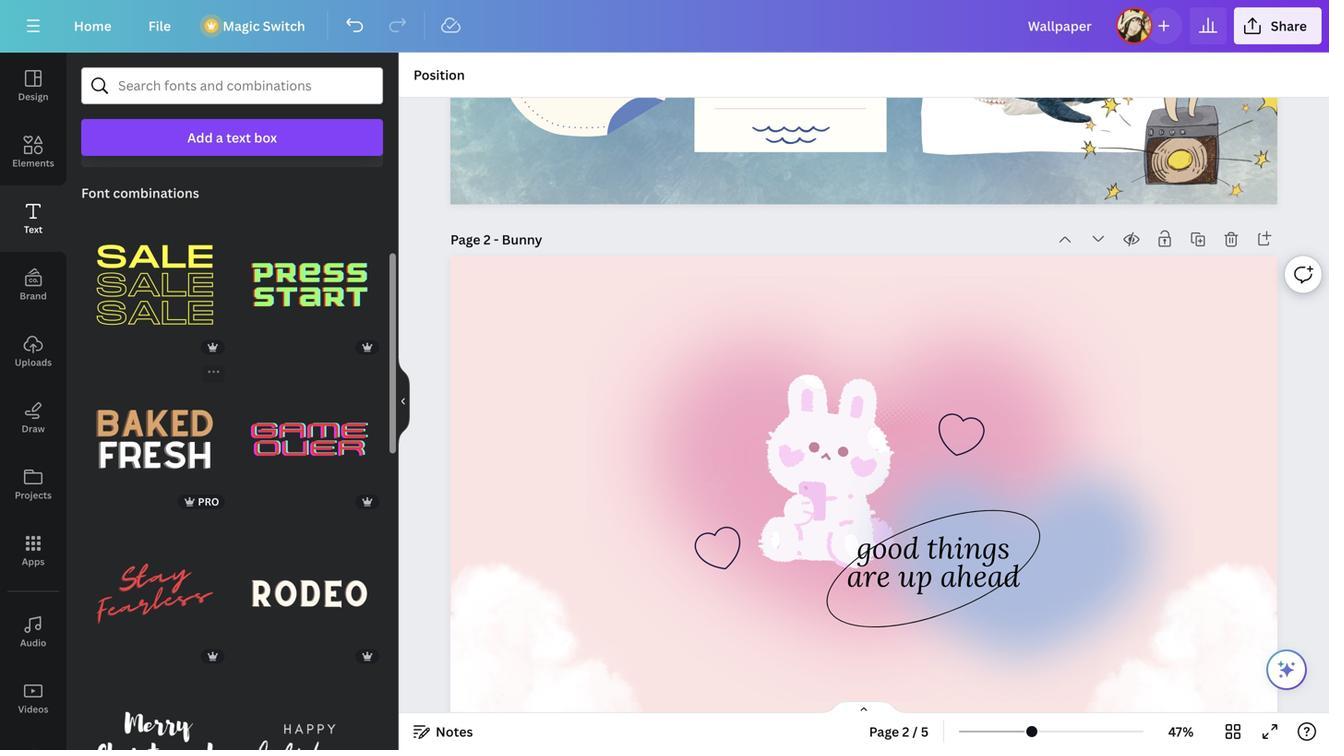 Task type: locate. For each thing, give the bounding box(es) containing it.
page for page 2 / 5
[[869, 723, 899, 741]]

design button
[[0, 53, 66, 119]]

1 horizontal spatial 2
[[903, 723, 910, 741]]

group
[[81, 209, 229, 356], [236, 209, 383, 356], [236, 352, 383, 510], [81, 507, 229, 665], [236, 507, 383, 665], [81, 661, 229, 751], [236, 661, 383, 751]]

magic switch button
[[193, 7, 320, 44]]

good things
[[857, 529, 1010, 567]]

0 vertical spatial 2
[[484, 231, 491, 248]]

elements button
[[0, 119, 66, 186]]

main menu bar
[[0, 0, 1330, 53]]

2 left /
[[903, 723, 910, 741]]

page left /
[[869, 723, 899, 741]]

add a text box button
[[81, 119, 383, 156]]

page for page 2 -
[[451, 231, 481, 248]]

ahead
[[941, 557, 1020, 595]]

0 horizontal spatial 2
[[484, 231, 491, 248]]

sea waves  icon image
[[752, 126, 830, 144]]

page inside button
[[869, 723, 899, 741]]

design
[[18, 90, 49, 103]]

1 horizontal spatial page
[[869, 723, 899, 741]]

-
[[494, 231, 499, 248]]

magic
[[223, 17, 260, 35]]

uploads button
[[0, 319, 66, 385]]

page left -
[[451, 231, 481, 248]]

are up ahead
[[847, 557, 1020, 595]]

uploads
[[15, 356, 52, 369]]

elements
[[12, 157, 54, 169]]

notes button
[[406, 717, 481, 747]]

a
[[216, 129, 223, 146]]

text button
[[0, 186, 66, 252]]

Page title text field
[[502, 230, 544, 249]]

0 horizontal spatial page
[[451, 231, 481, 248]]

things
[[927, 529, 1010, 567]]

0 vertical spatial page
[[451, 231, 481, 248]]

home link
[[59, 7, 126, 44]]

1 vertical spatial 2
[[903, 723, 910, 741]]

box
[[254, 129, 277, 146]]

1 vertical spatial page
[[869, 723, 899, 741]]

2 inside button
[[903, 723, 910, 741]]

side panel tab list
[[0, 53, 66, 751]]

pro group
[[81, 363, 229, 510]]

combinations
[[113, 181, 199, 199]]

good
[[857, 529, 920, 567]]

2 left -
[[484, 231, 491, 248]]

2
[[484, 231, 491, 248], [903, 723, 910, 741]]

up
[[899, 557, 933, 595]]

page
[[451, 231, 481, 248], [869, 723, 899, 741]]

apps button
[[0, 518, 66, 584]]



Task type: describe. For each thing, give the bounding box(es) containing it.
projects
[[15, 489, 52, 502]]

magic switch
[[223, 17, 305, 35]]

are
[[847, 557, 891, 595]]

text
[[24, 223, 43, 236]]

2 for -
[[484, 231, 491, 248]]

5
[[921, 723, 929, 741]]

font
[[81, 181, 110, 199]]

pro
[[198, 492, 219, 506]]

file
[[148, 17, 171, 35]]

add a text box
[[187, 129, 277, 146]]

show pages image
[[820, 701, 909, 716]]

apps
[[22, 556, 45, 568]]

page 2 -
[[451, 231, 502, 248]]

switch
[[263, 17, 305, 35]]

Search fonts and combinations search field
[[118, 68, 346, 103]]

page 2 / 5 button
[[862, 717, 936, 747]]

share button
[[1234, 7, 1322, 44]]

position
[[414, 66, 465, 84]]

audio
[[20, 637, 46, 650]]

Design title text field
[[1014, 7, 1109, 44]]

font combinations
[[81, 181, 199, 199]]

2 for /
[[903, 723, 910, 741]]

draw
[[22, 423, 45, 435]]

draw button
[[0, 385, 66, 451]]

heart round radial halftone image
[[753, 396, 976, 582]]

projects button
[[0, 451, 66, 518]]

position button
[[406, 60, 472, 90]]

add
[[187, 129, 213, 146]]

home
[[74, 17, 112, 35]]

videos
[[18, 704, 48, 716]]

47%
[[1169, 723, 1194, 741]]

file button
[[134, 7, 186, 44]]

notes
[[436, 723, 473, 741]]

text
[[226, 129, 251, 146]]

canva assistant image
[[1276, 659, 1298, 681]]

brand button
[[0, 252, 66, 319]]

audio button
[[0, 599, 66, 666]]

47% button
[[1151, 717, 1211, 747]]

brand
[[20, 290, 47, 302]]

share
[[1271, 17, 1307, 35]]

page 2 / 5
[[869, 723, 929, 741]]

videos button
[[0, 666, 66, 732]]

hide image
[[398, 357, 410, 446]]

/
[[913, 723, 918, 741]]



Task type: vqa. For each thing, say whether or not it's contained in the screenshot.
SEARCH search field in the right of the page
no



